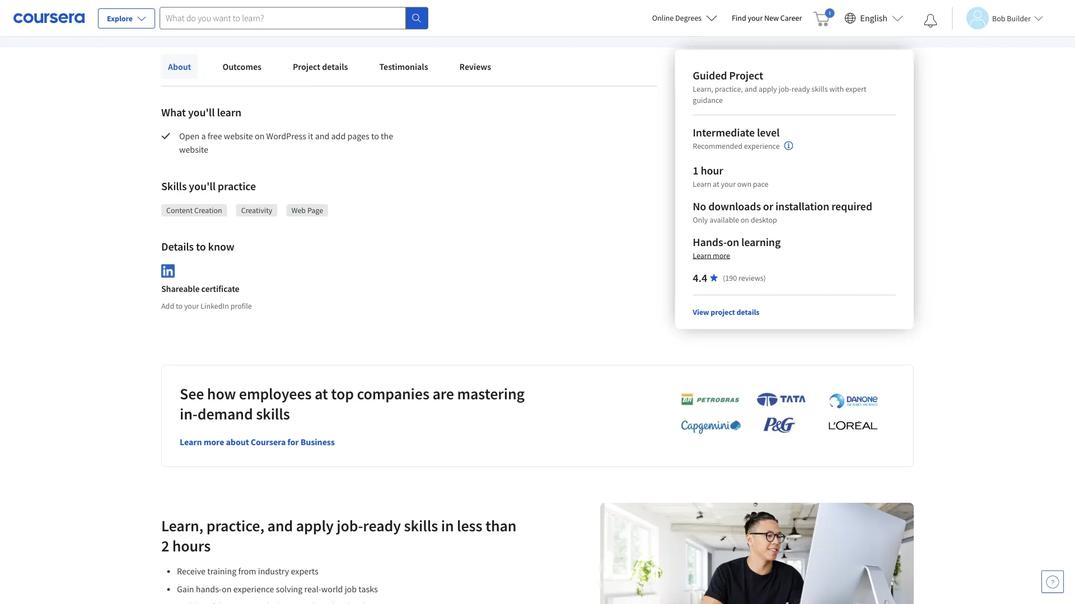 Task type: vqa. For each thing, say whether or not it's contained in the screenshot.
Shopping cart: 1 item icon
yes



Task type: describe. For each thing, give the bounding box(es) containing it.
employees
[[239, 384, 312, 404]]

outcomes
[[223, 61, 261, 72]]

desktop
[[751, 215, 777, 225]]

bob builder
[[992, 13, 1031, 23]]

online degrees
[[652, 13, 702, 23]]

reviews
[[460, 61, 491, 72]]

testimonials
[[379, 61, 428, 72]]

job
[[345, 584, 357, 595]]

guidance
[[693, 95, 723, 105]]

job- inside guided project learn, practice, and apply job-ready skills with expert guidance
[[779, 84, 792, 94]]

practice, inside guided project learn, practice, and apply job-ready skills with expert guidance
[[715, 84, 743, 94]]

learning
[[741, 235, 781, 249]]

learn more link for on
[[693, 251, 730, 261]]

web page
[[291, 206, 323, 216]]

learn
[[217, 106, 241, 120]]

for
[[287, 437, 299, 448]]

skills inside learn, practice, and apply job-ready skills in less than 2 hours
[[404, 516, 438, 536]]

• learn more
[[287, 8, 338, 20]]

linkedin
[[201, 301, 229, 311]]

less
[[457, 516, 482, 536]]

intermediate
[[693, 126, 755, 140]]

demand
[[198, 404, 253, 424]]

intermediate level
[[693, 126, 780, 140]]

0 vertical spatial experience
[[744, 141, 780, 151]]

hour
[[701, 164, 723, 178]]

skills
[[161, 179, 187, 193]]

2 vertical spatial your
[[184, 301, 199, 311]]

and inside learn, practice, and apply job-ready skills in less than 2 hours
[[267, 516, 293, 536]]

training
[[207, 566, 237, 578]]

about
[[168, 61, 191, 72]]

bob
[[992, 13, 1005, 23]]

available
[[710, 215, 739, 225]]

explore button
[[98, 8, 155, 29]]

and inside open a free website on wordpress it and add pages to the website
[[315, 130, 329, 142]]

0 vertical spatial website
[[224, 130, 253, 142]]

details
[[161, 240, 194, 254]]

(190
[[723, 273, 737, 283]]

than
[[486, 516, 517, 536]]

hands-
[[693, 235, 727, 249]]

hours
[[172, 536, 211, 556]]

learn more link for learn
[[295, 7, 338, 21]]

project inside guided project learn, practice, and apply job-ready skills with expert guidance
[[729, 68, 763, 82]]

industry
[[258, 566, 289, 578]]

apply inside learn, practice, and apply job-ready skills in less than 2 hours
[[296, 516, 334, 536]]

and inside guided project learn, practice, and apply job-ready skills with expert guidance
[[745, 84, 757, 94]]

about
[[226, 437, 249, 448]]

included
[[161, 8, 194, 20]]

view project details link
[[693, 307, 760, 317]]

no
[[693, 199, 706, 213]]

skills inside guided project learn, practice, and apply job-ready skills with expert guidance
[[812, 84, 828, 94]]

what you'll learn
[[161, 106, 241, 120]]

learn inside hands-on learning learn more
[[693, 251, 711, 261]]

you'll for what
[[188, 106, 215, 120]]

level
[[757, 126, 780, 140]]

show notifications image
[[924, 14, 937, 27]]

guided
[[693, 68, 727, 82]]

project details link
[[286, 54, 355, 79]]

hands-on learning learn more
[[693, 235, 781, 261]]

learn, practice, and apply job-ready skills in less than 2 hours
[[161, 516, 517, 556]]

find your new career link
[[726, 11, 808, 25]]

content creation
[[166, 206, 222, 216]]

gain
[[177, 584, 194, 595]]

mastering
[[457, 384, 525, 404]]

more inside hands-on learning learn more
[[713, 251, 730, 261]]

installation
[[776, 199, 829, 213]]

details to know
[[161, 240, 234, 254]]

ready inside guided project learn, practice, and apply job-ready skills with expert guidance
[[792, 84, 810, 94]]

career
[[781, 13, 802, 23]]

testimonials link
[[373, 54, 435, 79]]

profile
[[231, 301, 252, 311]]

online degrees button
[[643, 6, 726, 30]]

see
[[180, 384, 204, 404]]

view
[[693, 307, 709, 317]]

0 horizontal spatial more
[[204, 437, 224, 448]]

learn, inside learn, practice, and apply job-ready skills in less than 2 hours
[[161, 516, 203, 536]]

view project details
[[693, 307, 760, 317]]

shareable certificate
[[161, 284, 239, 295]]

included with
[[161, 8, 214, 20]]

1 vertical spatial experience
[[233, 584, 274, 595]]

2
[[161, 536, 169, 556]]

companies
[[357, 384, 429, 404]]

to for your
[[176, 301, 183, 311]]

gain hands-on experience solving real-world job tasks
[[177, 584, 378, 595]]

information about difficulty level pre-requisites. image
[[784, 142, 793, 150]]

on inside no downloads or installation required only available on desktop
[[741, 215, 749, 225]]

content
[[166, 206, 193, 216]]

a
[[201, 130, 206, 142]]

learn inside • learn more
[[295, 8, 316, 20]]

pages
[[348, 130, 369, 142]]

builder
[[1007, 13, 1031, 23]]

apply inside guided project learn, practice, and apply job-ready skills with expert guidance
[[759, 84, 777, 94]]

guided project learn, practice, and apply job-ready skills with expert guidance
[[693, 68, 867, 105]]

english
[[860, 13, 888, 24]]

receive training from industry experts
[[177, 566, 318, 578]]

hands-
[[196, 584, 222, 595]]

4.4
[[693, 271, 707, 285]]

job- inside learn, practice, and apply job-ready skills in less than 2 hours
[[337, 516, 363, 536]]

coursera image
[[13, 9, 85, 27]]

know
[[208, 240, 234, 254]]

What do you want to learn? text field
[[160, 7, 406, 29]]

coursera
[[251, 437, 286, 448]]

add
[[331, 130, 346, 142]]



Task type: locate. For each thing, give the bounding box(es) containing it.
0 vertical spatial details
[[322, 61, 348, 72]]

to right the add
[[176, 301, 183, 311]]

1 vertical spatial more
[[713, 251, 730, 261]]

project
[[711, 307, 735, 317]]

learn inside 1 hour learn at your own pace
[[693, 179, 711, 189]]

0 vertical spatial skills
[[812, 84, 828, 94]]

learn down hands-
[[693, 251, 711, 261]]

learn more about coursera for business link
[[180, 437, 335, 448]]

required
[[832, 199, 872, 213]]

0 horizontal spatial and
[[267, 516, 293, 536]]

real-
[[304, 584, 321, 595]]

1 vertical spatial learn,
[[161, 516, 203, 536]]

on down available
[[727, 235, 739, 249]]

in-
[[180, 404, 198, 424]]

more left about
[[204, 437, 224, 448]]

1 horizontal spatial with
[[830, 84, 844, 94]]

1 vertical spatial skills
[[256, 404, 290, 424]]

skills down employees
[[256, 404, 290, 424]]

project right the 'guided'
[[729, 68, 763, 82]]

learn down '1'
[[693, 179, 711, 189]]

page
[[307, 206, 323, 216]]

creation
[[194, 206, 222, 216]]

1 horizontal spatial skills
[[404, 516, 438, 536]]

at inside 1 hour learn at your own pace
[[713, 179, 719, 189]]

1 horizontal spatial more
[[318, 8, 338, 20]]

it
[[308, 130, 313, 142]]

apply up experts
[[296, 516, 334, 536]]

0 vertical spatial at
[[713, 179, 719, 189]]

web
[[291, 206, 306, 216]]

the
[[381, 130, 393, 142]]

learn more link
[[295, 7, 338, 21], [693, 251, 730, 261]]

practice, up from
[[206, 516, 264, 536]]

skills inside see how employees at top companies are mastering in-demand skills
[[256, 404, 290, 424]]

0 horizontal spatial project
[[293, 61, 320, 72]]

you'll up a
[[188, 106, 215, 120]]

more
[[318, 8, 338, 20], [713, 251, 730, 261], [204, 437, 224, 448]]

0 vertical spatial learn,
[[693, 84, 713, 94]]

0 horizontal spatial at
[[315, 384, 328, 404]]

what
[[161, 106, 186, 120]]

you'll up creation
[[189, 179, 216, 193]]

on down the downloads
[[741, 215, 749, 225]]

on left wordpress
[[255, 130, 265, 142]]

0 vertical spatial apply
[[759, 84, 777, 94]]

with
[[196, 8, 213, 20], [830, 84, 844, 94]]

your inside 1 hour learn at your own pace
[[721, 179, 736, 189]]

1 horizontal spatial your
[[721, 179, 736, 189]]

experience down level
[[744, 141, 780, 151]]

1 vertical spatial your
[[721, 179, 736, 189]]

0 horizontal spatial practice,
[[206, 516, 264, 536]]

apply
[[759, 84, 777, 94], [296, 516, 334, 536]]

1
[[693, 164, 699, 178]]

your down shareable certificate
[[184, 301, 199, 311]]

0 horizontal spatial with
[[196, 8, 213, 20]]

find your new career
[[732, 13, 802, 23]]

learn, inside guided project learn, practice, and apply job-ready skills with expert guidance
[[693, 84, 713, 94]]

open a free website on wordpress it and add pages to the website
[[179, 130, 395, 155]]

0 horizontal spatial skills
[[256, 404, 290, 424]]

practice, inside learn, practice, and apply job-ready skills in less than 2 hours
[[206, 516, 264, 536]]

1 horizontal spatial ready
[[792, 84, 810, 94]]

certificate
[[201, 284, 239, 295]]

only
[[693, 215, 708, 225]]

you'll for skills
[[189, 179, 216, 193]]

0 horizontal spatial experience
[[233, 584, 274, 595]]

website
[[224, 130, 253, 142], [179, 144, 208, 155]]

project down • learn more
[[293, 61, 320, 72]]

at for top
[[315, 384, 328, 404]]

your
[[748, 13, 763, 23], [721, 179, 736, 189], [184, 301, 199, 311]]

pace
[[753, 179, 769, 189]]

world
[[321, 584, 343, 595]]

0 horizontal spatial details
[[322, 61, 348, 72]]

1 vertical spatial apply
[[296, 516, 334, 536]]

1 horizontal spatial at
[[713, 179, 719, 189]]

skills
[[812, 84, 828, 94], [256, 404, 290, 424], [404, 516, 438, 536]]

ready
[[792, 84, 810, 94], [363, 516, 401, 536]]

1 horizontal spatial to
[[196, 240, 206, 254]]

your left the own
[[721, 179, 736, 189]]

and up intermediate level
[[745, 84, 757, 94]]

details
[[322, 61, 348, 72], [737, 307, 760, 317]]

more down hands-
[[713, 251, 730, 261]]

skills left in at the bottom
[[404, 516, 438, 536]]

0 vertical spatial with
[[196, 8, 213, 20]]

ready inside learn, practice, and apply job-ready skills in less than 2 hours
[[363, 516, 401, 536]]

1 vertical spatial to
[[196, 240, 206, 254]]

0 horizontal spatial to
[[176, 301, 183, 311]]

2 horizontal spatial more
[[713, 251, 730, 261]]

1 vertical spatial details
[[737, 307, 760, 317]]

with left expert
[[830, 84, 844, 94]]

0 vertical spatial you'll
[[188, 106, 215, 120]]

0 horizontal spatial ready
[[363, 516, 401, 536]]

at for your
[[713, 179, 719, 189]]

0 vertical spatial and
[[745, 84, 757, 94]]

at left "top"
[[315, 384, 328, 404]]

1 horizontal spatial experience
[[744, 141, 780, 151]]

learn, up hours
[[161, 516, 203, 536]]

2 vertical spatial more
[[204, 437, 224, 448]]

downloads
[[708, 199, 761, 213]]

experience down the receive training from industry experts
[[233, 584, 274, 595]]

practice, down the 'guided'
[[715, 84, 743, 94]]

from
[[238, 566, 256, 578]]

1 vertical spatial at
[[315, 384, 328, 404]]

wordpress
[[266, 130, 306, 142]]

how
[[207, 384, 236, 404]]

and up the industry
[[267, 516, 293, 536]]

more inside • learn more
[[318, 8, 338, 20]]

apply up level
[[759, 84, 777, 94]]

new
[[764, 13, 779, 23]]

outcomes link
[[216, 54, 268, 79]]

and right it
[[315, 130, 329, 142]]

receive
[[177, 566, 206, 578]]

learn more link down hands-
[[693, 251, 730, 261]]

project
[[293, 61, 320, 72], [729, 68, 763, 82]]

at down hour
[[713, 179, 719, 189]]

open
[[179, 130, 199, 142]]

learn right •
[[295, 8, 316, 20]]

0 vertical spatial practice,
[[715, 84, 743, 94]]

to
[[371, 130, 379, 142], [196, 240, 206, 254], [176, 301, 183, 311]]

shopping cart: 1 item image
[[813, 8, 835, 26]]

at inside see how employees at top companies are mastering in-demand skills
[[315, 384, 328, 404]]

recommended
[[693, 141, 743, 151]]

1 horizontal spatial practice,
[[715, 84, 743, 94]]

your right the find on the right of page
[[748, 13, 763, 23]]

recommended experience
[[693, 141, 780, 151]]

experience
[[744, 141, 780, 151], [233, 584, 274, 595]]

practice
[[218, 179, 256, 193]]

1 vertical spatial with
[[830, 84, 844, 94]]

reviews)
[[739, 273, 766, 283]]

coursera enterprise logos image
[[664, 392, 888, 441]]

to left know
[[196, 240, 206, 254]]

0 horizontal spatial learn,
[[161, 516, 203, 536]]

learn more link right •
[[295, 7, 338, 21]]

0 horizontal spatial learn more link
[[295, 7, 338, 21]]

1 vertical spatial job-
[[337, 516, 363, 536]]

1 vertical spatial website
[[179, 144, 208, 155]]

1 horizontal spatial learn more link
[[693, 251, 730, 261]]

more right •
[[318, 8, 338, 20]]

about link
[[161, 54, 198, 79]]

1 horizontal spatial apply
[[759, 84, 777, 94]]

at
[[713, 179, 719, 189], [315, 384, 328, 404]]

1 horizontal spatial website
[[224, 130, 253, 142]]

1 horizontal spatial project
[[729, 68, 763, 82]]

shareable
[[161, 284, 200, 295]]

with inside guided project learn, practice, and apply job-ready skills with expert guidance
[[830, 84, 844, 94]]

1 vertical spatial ready
[[363, 516, 401, 536]]

on inside open a free website on wordpress it and add pages to the website
[[255, 130, 265, 142]]

0 horizontal spatial website
[[179, 144, 208, 155]]

0 vertical spatial your
[[748, 13, 763, 23]]

learn, up guidance
[[693, 84, 713, 94]]

learn down 'in-'
[[180, 437, 202, 448]]

•
[[287, 8, 290, 20]]

add to your linkedin profile
[[161, 301, 252, 311]]

website right free
[[224, 130, 253, 142]]

1 hour learn at your own pace
[[693, 164, 769, 189]]

to left the
[[371, 130, 379, 142]]

skills you'll practice
[[161, 179, 256, 193]]

skills left expert
[[812, 84, 828, 94]]

on down training
[[222, 584, 232, 595]]

1 horizontal spatial and
[[315, 130, 329, 142]]

0 vertical spatial ready
[[792, 84, 810, 94]]

learn more about coursera for business
[[180, 437, 335, 448]]

0 horizontal spatial job-
[[337, 516, 363, 536]]

experts
[[291, 566, 318, 578]]

to for know
[[196, 240, 206, 254]]

solving
[[276, 584, 303, 595]]

coursera plus image
[[214, 11, 283, 18]]

0 vertical spatial learn more link
[[295, 7, 338, 21]]

0 vertical spatial to
[[371, 130, 379, 142]]

1 horizontal spatial learn,
[[693, 84, 713, 94]]

0 horizontal spatial apply
[[296, 516, 334, 536]]

see how employees at top companies are mastering in-demand skills
[[180, 384, 525, 424]]

1 vertical spatial learn more link
[[693, 251, 730, 261]]

business
[[301, 437, 335, 448]]

to inside open a free website on wordpress it and add pages to the website
[[371, 130, 379, 142]]

2 horizontal spatial skills
[[812, 84, 828, 94]]

2 vertical spatial to
[[176, 301, 183, 311]]

1 vertical spatial and
[[315, 130, 329, 142]]

top
[[331, 384, 354, 404]]

0 vertical spatial job-
[[779, 84, 792, 94]]

in
[[441, 516, 454, 536]]

1 horizontal spatial job-
[[779, 84, 792, 94]]

find
[[732, 13, 746, 23]]

1 vertical spatial you'll
[[189, 179, 216, 193]]

2 vertical spatial skills
[[404, 516, 438, 536]]

2 horizontal spatial and
[[745, 84, 757, 94]]

None search field
[[160, 7, 428, 29]]

on inside hands-on learning learn more
[[727, 235, 739, 249]]

tasks
[[359, 584, 378, 595]]

2 horizontal spatial to
[[371, 130, 379, 142]]

english button
[[840, 0, 908, 36]]

1 horizontal spatial details
[[737, 307, 760, 317]]

1 vertical spatial practice,
[[206, 516, 264, 536]]

2 vertical spatial and
[[267, 516, 293, 536]]

add
[[161, 301, 174, 311]]

website down open
[[179, 144, 208, 155]]

0 horizontal spatial your
[[184, 301, 199, 311]]

explore
[[107, 13, 133, 24]]

2 horizontal spatial your
[[748, 13, 763, 23]]

reviews link
[[453, 54, 498, 79]]

0 vertical spatial more
[[318, 8, 338, 20]]

job-
[[779, 84, 792, 94], [337, 516, 363, 536]]

with right included
[[196, 8, 213, 20]]

help center image
[[1046, 576, 1059, 589]]



